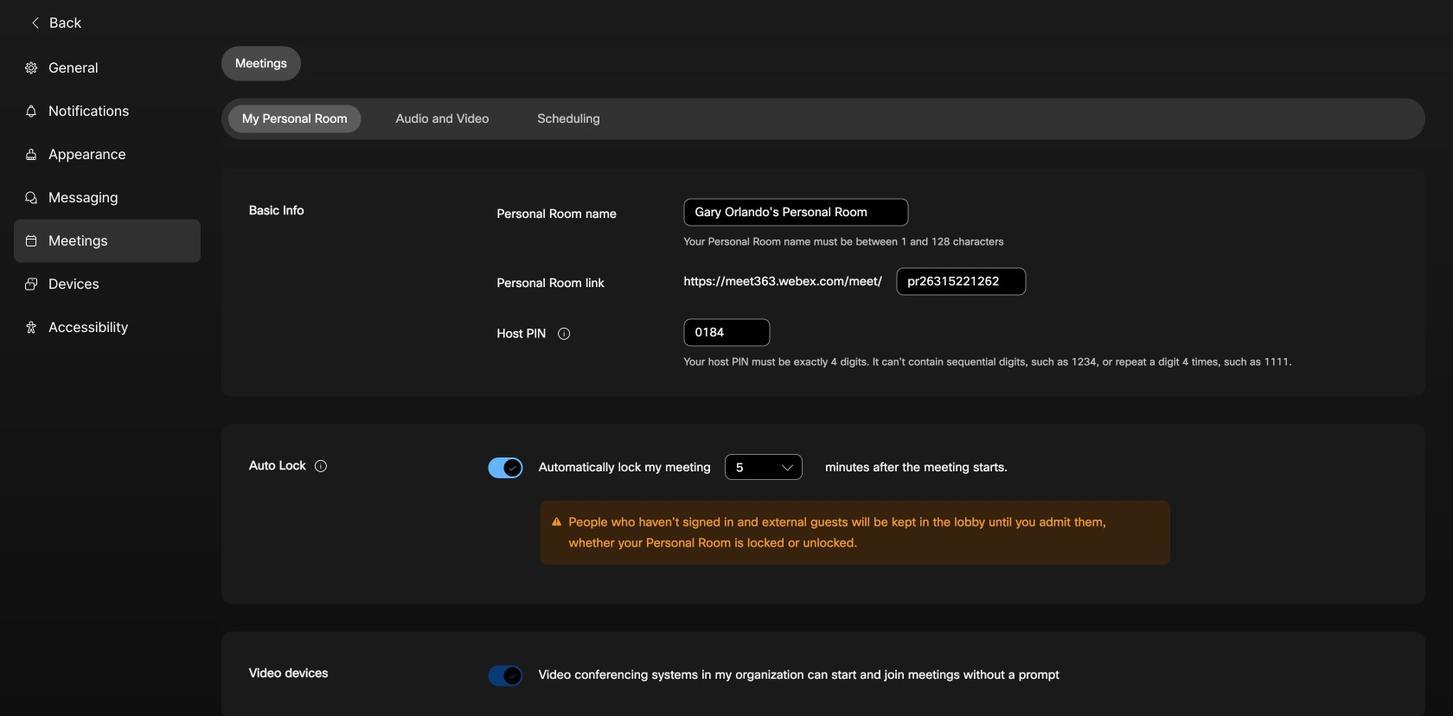 Task type: vqa. For each thing, say whether or not it's contained in the screenshot.
'Appearance' Tab at the top of page
yes



Task type: locate. For each thing, give the bounding box(es) containing it.
accessibility tab
[[14, 306, 201, 349]]

settings navigation
[[0, 46, 222, 717]]

meetings tab
[[14, 219, 201, 263]]



Task type: describe. For each thing, give the bounding box(es) containing it.
general tab
[[14, 46, 201, 90]]

notifications tab
[[14, 90, 201, 133]]

devices tab
[[14, 263, 201, 306]]

messaging tab
[[14, 176, 201, 219]]

appearance tab
[[14, 133, 201, 176]]



